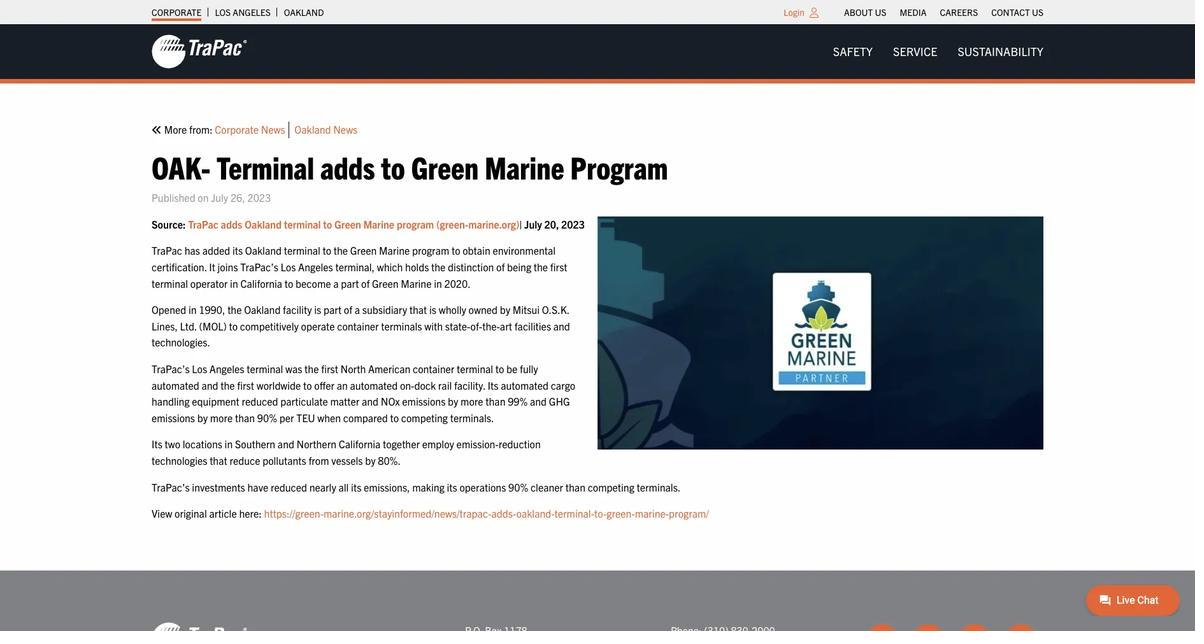Task type: vqa. For each thing, say whether or not it's contained in the screenshot.
has
yes



Task type: locate. For each thing, give the bounding box(es) containing it.
1 horizontal spatial news
[[333, 123, 358, 136]]

and
[[553, 320, 570, 332], [202, 379, 218, 391], [362, 395, 378, 408], [530, 395, 547, 408], [278, 438, 294, 451]]

0 horizontal spatial its
[[152, 438, 162, 451]]

its inside trapac's los angeles terminal was the first north american container terminal to be fully automated and the first worldwide to offer an automated on-dock rail facility. its automated cargo handling equipment reduced particulate matter and nox emissions by more than 99% and ghg emissions by more than 90% per teu when compared to competing terminals.
[[488, 379, 498, 391]]

2 vertical spatial trapac's
[[152, 481, 190, 493]]

0 vertical spatial los
[[215, 6, 231, 18]]

and down o.s.k.
[[553, 320, 570, 332]]

news
[[261, 123, 285, 136], [333, 123, 358, 136]]

solid image
[[152, 125, 162, 135]]

program left (green-
[[397, 218, 434, 230]]

more
[[461, 395, 483, 408], [210, 411, 233, 424]]

ghg
[[549, 395, 570, 408]]

part up operate on the left bottom
[[324, 303, 342, 316]]

to left become
[[285, 277, 293, 290]]

1 vertical spatial angeles
[[298, 261, 333, 273]]

of down terminal,
[[361, 277, 370, 290]]

angeles inside trapac has added its oakland terminal to the green marine program to obtain environmental certification. it joins trapac's los angeles terminal, which holds the distinction of being the first terminal operator in california to become a part of green marine in 2020.
[[298, 261, 333, 273]]

part down terminal,
[[341, 277, 359, 290]]

the right "holds"
[[431, 261, 446, 273]]

1 vertical spatial trapac
[[152, 244, 182, 257]]

its right making
[[447, 481, 457, 493]]

california inside trapac has added its oakland terminal to the green marine program to obtain environmental certification. it joins trapac's los angeles terminal, which holds the distinction of being the first terminal operator in california to become a part of green marine in 2020.
[[240, 277, 282, 290]]

0 horizontal spatial container
[[337, 320, 379, 332]]

los down 'technologies.'
[[192, 362, 207, 375]]

than left 99%
[[486, 395, 505, 408]]

terminals.
[[450, 411, 494, 424], [637, 481, 681, 493]]

program up "holds"
[[412, 244, 449, 257]]

obtain
[[463, 244, 490, 257]]

first left worldwide
[[237, 379, 254, 391]]

2 horizontal spatial automated
[[501, 379, 548, 391]]

the right was
[[305, 362, 319, 375]]

to right (mol)
[[229, 320, 238, 332]]

contact
[[991, 6, 1030, 18]]

its
[[232, 244, 243, 257], [351, 481, 361, 493], [447, 481, 457, 493]]

0 vertical spatial first
[[550, 261, 567, 273]]

angeles up equipment
[[209, 362, 244, 375]]

1 vertical spatial of
[[361, 277, 370, 290]]

menu bar containing safety
[[823, 39, 1054, 64]]

of left being
[[496, 261, 505, 273]]

than
[[486, 395, 505, 408], [235, 411, 255, 424], [566, 481, 585, 493]]

1 vertical spatial competing
[[588, 481, 634, 493]]

0 vertical spatial menu bar
[[837, 3, 1050, 21]]

2 vertical spatial los
[[192, 362, 207, 375]]

the-
[[482, 320, 500, 332]]

0 horizontal spatial emissions
[[152, 411, 195, 424]]

lines,
[[152, 320, 178, 332]]

1 vertical spatial container
[[413, 362, 454, 375]]

2023
[[247, 191, 271, 204], [561, 218, 585, 230]]

0 vertical spatial california
[[240, 277, 282, 290]]

90% left cleaner in the left bottom of the page
[[508, 481, 528, 493]]

and inside its two locations in southern and northern california together employ emission-reduction technologies that reduce pollutants from vessels by 80%.
[[278, 438, 294, 451]]

80%.
[[378, 454, 401, 467]]

login link
[[784, 6, 805, 18]]

by
[[500, 303, 510, 316], [448, 395, 458, 408], [197, 411, 208, 424], [365, 454, 376, 467]]

automated down american
[[350, 379, 398, 391]]

california up competitively
[[240, 277, 282, 290]]

careers
[[940, 6, 978, 18]]

los
[[215, 6, 231, 18], [281, 261, 296, 273], [192, 362, 207, 375]]

0 horizontal spatial is
[[314, 303, 321, 316]]

part inside the opened in 1990, the oakland facility is part of a subsidiary that is wholly owned by mitsui o.s.k. lines, ltd. (mol) to competitively operate container terminals with state-of-the-art facilities and technologies.
[[324, 303, 342, 316]]

0 horizontal spatial corporate
[[152, 6, 202, 18]]

2 horizontal spatial of
[[496, 261, 505, 273]]

it
[[209, 261, 215, 273]]

2 news from the left
[[333, 123, 358, 136]]

media
[[900, 6, 927, 18]]

green-
[[607, 507, 635, 520]]

1 vertical spatial first
[[321, 362, 338, 375]]

1 horizontal spatial july
[[524, 218, 542, 230]]

first
[[550, 261, 567, 273], [321, 362, 338, 375], [237, 379, 254, 391]]

competitively
[[240, 320, 299, 332]]

a inside the opened in 1990, the oakland facility is part of a subsidiary that is wholly owned by mitsui o.s.k. lines, ltd. (mol) to competitively operate container terminals with state-of-the-art facilities and technologies.
[[355, 303, 360, 316]]

more
[[164, 123, 187, 136]]

us right contact
[[1032, 6, 1043, 18]]

green
[[411, 147, 479, 186], [334, 218, 361, 230], [350, 244, 377, 257], [372, 277, 399, 290]]

its right facility.
[[488, 379, 498, 391]]

southern
[[235, 438, 275, 451]]

that inside its two locations in southern and northern california together employ emission-reduction technologies that reduce pollutants from vessels by 80%.
[[210, 454, 227, 467]]

corporate news link
[[215, 122, 289, 138]]

0 vertical spatial that
[[409, 303, 427, 316]]

trapac's down 'technologies.'
[[152, 362, 190, 375]]

and up equipment
[[202, 379, 218, 391]]

competing up green-
[[588, 481, 634, 493]]

0 vertical spatial competing
[[401, 411, 448, 424]]

reduced down worldwide
[[242, 395, 278, 408]]

footer
[[0, 571, 1195, 631]]

1 vertical spatial california
[[339, 438, 381, 451]]

is up operate on the left bottom
[[314, 303, 321, 316]]

angeles up become
[[298, 261, 333, 273]]

1 vertical spatial than
[[235, 411, 255, 424]]

than up southern
[[235, 411, 255, 424]]

3 automated from the left
[[501, 379, 548, 391]]

marine-
[[635, 507, 669, 520]]

to up particulate
[[303, 379, 312, 391]]

the up terminal,
[[334, 244, 348, 257]]

1 horizontal spatial a
[[355, 303, 360, 316]]

nearly
[[309, 481, 336, 493]]

0 vertical spatial corporate
[[152, 6, 202, 18]]

menu bar
[[837, 3, 1050, 21], [823, 39, 1054, 64]]

oak- terminal adds to green marine program article
[[152, 122, 1043, 522]]

trapac inside trapac has added its oakland terminal to the green marine program to obtain environmental certification. it joins trapac's los angeles terminal, which holds the distinction of being the first terminal operator in california to become a part of green marine in 2020.
[[152, 244, 182, 257]]

terminals. up 'marine-'
[[637, 481, 681, 493]]

menu bar down the careers in the right of the page
[[823, 39, 1054, 64]]

0 vertical spatial trapac
[[188, 218, 218, 230]]

to inside the opened in 1990, the oakland facility is part of a subsidiary that is wholly owned by mitsui o.s.k. lines, ltd. (mol) to competitively operate container terminals with state-of-the-art facilities and technologies.
[[229, 320, 238, 332]]

0 horizontal spatial us
[[875, 6, 886, 18]]

in
[[230, 277, 238, 290], [434, 277, 442, 290], [189, 303, 197, 316], [225, 438, 233, 451]]

worldwide
[[257, 379, 301, 391]]

1 vertical spatial menu bar
[[823, 39, 1054, 64]]

corporate image
[[152, 34, 247, 69], [152, 622, 247, 631]]

a left 'subsidiary'
[[355, 303, 360, 316]]

1 vertical spatial its
[[152, 438, 162, 451]]

trapac's inside trapac's los angeles terminal was the first north american container terminal to be fully automated and the first worldwide to offer an automated on-dock rail facility. its automated cargo handling equipment reduced particulate matter and nox emissions by more than 99% and ghg emissions by more than 90% per teu when compared to competing terminals.
[[152, 362, 190, 375]]

1 vertical spatial 2023
[[561, 218, 585, 230]]

us inside contact us link
[[1032, 6, 1043, 18]]

angeles
[[233, 6, 271, 18], [298, 261, 333, 273], [209, 362, 244, 375]]

1 horizontal spatial automated
[[350, 379, 398, 391]]

1 horizontal spatial 2023
[[561, 218, 585, 230]]

become
[[296, 277, 331, 290]]

us right about
[[875, 6, 886, 18]]

0 horizontal spatial automated
[[152, 379, 199, 391]]

opened
[[152, 303, 186, 316]]

first down environmental
[[550, 261, 567, 273]]

1 vertical spatial a
[[355, 303, 360, 316]]

by up art
[[500, 303, 510, 316]]

the right 1990, at the left
[[228, 303, 242, 316]]

matter
[[330, 395, 360, 408]]

los right corporate link
[[215, 6, 231, 18]]

container inside trapac's los angeles terminal was the first north american container terminal to be fully automated and the first worldwide to offer an automated on-dock rail facility. its automated cargo handling equipment reduced particulate matter and nox emissions by more than 99% and ghg emissions by more than 90% per teu when compared to competing terminals.
[[413, 362, 454, 375]]

trapac's
[[240, 261, 278, 273], [152, 362, 190, 375], [152, 481, 190, 493]]

handling
[[152, 395, 190, 408]]

1 corporate image from the top
[[152, 34, 247, 69]]

emissions down handling
[[152, 411, 195, 424]]

reduced down pollutants
[[271, 481, 307, 493]]

0 vertical spatial corporate image
[[152, 34, 247, 69]]

wholly
[[439, 303, 466, 316]]

art
[[500, 320, 512, 332]]

terminal,
[[335, 261, 375, 273]]

first up the 'offer'
[[321, 362, 338, 375]]

july right on
[[211, 191, 228, 204]]

safety link
[[823, 39, 883, 64]]

0 horizontal spatial a
[[333, 277, 339, 290]]

0 horizontal spatial news
[[261, 123, 285, 136]]

1 horizontal spatial 90%
[[508, 481, 528, 493]]

competing up the 'employ'
[[401, 411, 448, 424]]

1 vertical spatial 90%
[[508, 481, 528, 493]]

1 vertical spatial reduced
[[271, 481, 307, 493]]

trapac's up view
[[152, 481, 190, 493]]

that up with
[[409, 303, 427, 316]]

1 vertical spatial more
[[210, 411, 233, 424]]

1 vertical spatial that
[[210, 454, 227, 467]]

0 vertical spatial july
[[211, 191, 228, 204]]

in down joins
[[230, 277, 238, 290]]

2 corporate image from the top
[[152, 622, 247, 631]]

1 horizontal spatial adds
[[320, 147, 375, 186]]

0 horizontal spatial first
[[237, 379, 254, 391]]

1 horizontal spatial california
[[339, 438, 381, 451]]

program
[[570, 147, 668, 186]]

by down equipment
[[197, 411, 208, 424]]

0 vertical spatial emissions
[[402, 395, 446, 408]]

trapac's right joins
[[240, 261, 278, 273]]

oakland news link
[[295, 122, 358, 138]]

0 vertical spatial 90%
[[257, 411, 277, 424]]

1 vertical spatial corporate
[[215, 123, 259, 136]]

trapac up 'certification.' on the left of page
[[152, 244, 182, 257]]

here:
[[239, 507, 262, 520]]

equipment
[[192, 395, 239, 408]]

0 vertical spatial a
[[333, 277, 339, 290]]

0 vertical spatial adds
[[320, 147, 375, 186]]

container up dock
[[413, 362, 454, 375]]

adds down oakland news link
[[320, 147, 375, 186]]

the
[[334, 244, 348, 257], [431, 261, 446, 273], [534, 261, 548, 273], [228, 303, 242, 316], [305, 362, 319, 375], [221, 379, 235, 391]]

that down locations
[[210, 454, 227, 467]]

1 horizontal spatial terminals.
[[637, 481, 681, 493]]

menu bar up service
[[837, 3, 1050, 21]]

marine.org)
[[468, 218, 520, 230]]

reduction
[[499, 438, 541, 451]]

to-
[[594, 507, 607, 520]]

90% left per
[[257, 411, 277, 424]]

0 vertical spatial than
[[486, 395, 505, 408]]

2 horizontal spatial first
[[550, 261, 567, 273]]

1 horizontal spatial of
[[361, 277, 370, 290]]

certification.
[[152, 261, 207, 273]]

1 horizontal spatial container
[[413, 362, 454, 375]]

container down 'subsidiary'
[[337, 320, 379, 332]]

in up ltd.
[[189, 303, 197, 316]]

0 vertical spatial its
[[488, 379, 498, 391]]

sustainability link
[[948, 39, 1054, 64]]

oakland up competitively
[[244, 303, 281, 316]]

0 vertical spatial program
[[397, 218, 434, 230]]

0 horizontal spatial terminals.
[[450, 411, 494, 424]]

1 horizontal spatial that
[[409, 303, 427, 316]]

angeles inside trapac's los angeles terminal was the first north american container terminal to be fully automated and the first worldwide to offer an automated on-dock rail facility. its automated cargo handling equipment reduced particulate matter and nox emissions by more than 99% and ghg emissions by more than 90% per teu when compared to competing terminals.
[[209, 362, 244, 375]]

0 vertical spatial reduced
[[242, 395, 278, 408]]

automated up handling
[[152, 379, 199, 391]]

july
[[211, 191, 228, 204], [524, 218, 542, 230]]

oak-
[[152, 147, 210, 186]]

1 horizontal spatial is
[[429, 303, 436, 316]]

trapac adds oakland terminal to green marine program (green-marine.org) link
[[188, 218, 520, 230]]

is up with
[[429, 303, 436, 316]]

technologies.
[[152, 336, 210, 349]]

its left two
[[152, 438, 162, 451]]

oakland inside the opened in 1990, the oakland facility is part of a subsidiary that is wholly owned by mitsui o.s.k. lines, ltd. (mol) to competitively operate container terminals with state-of-the-art facilities and technologies.
[[244, 303, 281, 316]]

los up become
[[281, 261, 296, 273]]

90% inside trapac's los angeles terminal was the first north american container terminal to be fully automated and the first worldwide to offer an automated on-dock rail facility. its automated cargo handling equipment reduced particulate matter and nox emissions by more than 99% and ghg emissions by more than 90% per teu when compared to competing terminals.
[[257, 411, 277, 424]]

in up reduce
[[225, 438, 233, 451]]

corporate
[[152, 6, 202, 18], [215, 123, 259, 136]]

0 vertical spatial terminals.
[[450, 411, 494, 424]]

oakland right the added
[[245, 244, 282, 257]]

0 vertical spatial more
[[461, 395, 483, 408]]

1 vertical spatial los
[[281, 261, 296, 273]]

1 horizontal spatial its
[[488, 379, 498, 391]]

0 horizontal spatial trapac
[[152, 244, 182, 257]]

1 us from the left
[[875, 6, 886, 18]]

july right |
[[524, 218, 542, 230]]

to inside oak- terminal adds to green marine program published on july 26, 2023
[[381, 147, 405, 186]]

a inside trapac has added its oakland terminal to the green marine program to obtain environmental certification. it joins trapac's los angeles terminal, which holds the distinction of being the first terminal operator in california to become a part of green marine in 2020.
[[333, 277, 339, 290]]

0 horizontal spatial adds
[[221, 218, 242, 230]]

0 horizontal spatial july
[[211, 191, 228, 204]]

0 horizontal spatial of
[[344, 303, 352, 316]]

source:
[[152, 218, 186, 230]]

its up joins
[[232, 244, 243, 257]]

2 vertical spatial of
[[344, 303, 352, 316]]

by left "80%."
[[365, 454, 376, 467]]

0 vertical spatial container
[[337, 320, 379, 332]]

1 vertical spatial emissions
[[152, 411, 195, 424]]

1 horizontal spatial us
[[1032, 6, 1043, 18]]

0 horizontal spatial that
[[210, 454, 227, 467]]

than up terminal-
[[566, 481, 585, 493]]

of-
[[470, 320, 482, 332]]

1 horizontal spatial first
[[321, 362, 338, 375]]

0 horizontal spatial its
[[232, 244, 243, 257]]

los angeles
[[215, 6, 271, 18]]

2 us from the left
[[1032, 6, 1043, 18]]

terminals. up emission-
[[450, 411, 494, 424]]

part inside trapac has added its oakland terminal to the green marine program to obtain environmental certification. it joins trapac's los angeles terminal, which holds the distinction of being the first terminal operator in california to become a part of green marine in 2020.
[[341, 277, 359, 290]]

us inside about us link
[[875, 6, 886, 18]]

more down facility.
[[461, 395, 483, 408]]

2023 right 26,
[[247, 191, 271, 204]]

0 horizontal spatial more
[[210, 411, 233, 424]]

1 horizontal spatial corporate
[[215, 123, 259, 136]]

terminal
[[284, 218, 321, 230], [284, 244, 320, 257], [152, 277, 188, 290], [247, 362, 283, 375], [457, 362, 493, 375]]

0 vertical spatial of
[[496, 261, 505, 273]]

(mol)
[[199, 320, 227, 332]]

california up vessels
[[339, 438, 381, 451]]

emissions,
[[364, 481, 410, 493]]

its right "all"
[[351, 481, 361, 493]]

oakland right los angeles link
[[284, 6, 324, 18]]

1 horizontal spatial los
[[215, 6, 231, 18]]

trapac's for investments
[[152, 481, 190, 493]]

automated down fully
[[501, 379, 548, 391]]

adds inside oak- terminal adds to green marine program published on july 26, 2023
[[320, 147, 375, 186]]

us for contact us
[[1032, 6, 1043, 18]]

1 horizontal spatial emissions
[[402, 395, 446, 408]]

angeles left the oakland link
[[233, 6, 271, 18]]

its two locations in southern and northern california together employ emission-reduction technologies that reduce pollutants from vessels by 80%.
[[152, 438, 541, 467]]

0 horizontal spatial los
[[192, 362, 207, 375]]

light image
[[810, 8, 819, 18]]

0 horizontal spatial competing
[[401, 411, 448, 424]]

more down equipment
[[210, 411, 233, 424]]

is
[[314, 303, 321, 316], [429, 303, 436, 316]]

1 horizontal spatial its
[[351, 481, 361, 493]]

a right become
[[333, 277, 339, 290]]

and up pollutants
[[278, 438, 294, 451]]

trapac down on
[[188, 218, 218, 230]]

contact us link
[[991, 3, 1043, 21]]

of left 'subsidiary'
[[344, 303, 352, 316]]

in inside its two locations in southern and northern california together employ emission-reduction technologies that reduce pollutants from vessels by 80%.
[[225, 438, 233, 451]]

emissions down dock
[[402, 395, 446, 408]]

2023 right the 20,
[[561, 218, 585, 230]]

1 vertical spatial adds
[[221, 218, 242, 230]]

0 horizontal spatial 90%
[[257, 411, 277, 424]]

adds down 26,
[[221, 218, 242, 230]]

to up source: trapac adds oakland terminal to green marine program (green-marine.org) | july 20, 2023
[[381, 147, 405, 186]]

program/
[[669, 507, 709, 520]]

1 vertical spatial program
[[412, 244, 449, 257]]

in left 2020.
[[434, 277, 442, 290]]

an
[[337, 379, 348, 391]]



Task type: describe. For each thing, give the bounding box(es) containing it.
1 vertical spatial july
[[524, 218, 542, 230]]

original
[[175, 507, 207, 520]]

state-
[[445, 320, 471, 332]]

service link
[[883, 39, 948, 64]]

2023 inside oak- terminal adds to green marine program published on july 26, 2023
[[247, 191, 271, 204]]

oakland news
[[295, 123, 358, 136]]

green inside oak- terminal adds to green marine program published on july 26, 2023
[[411, 147, 479, 186]]

offer
[[314, 379, 334, 391]]

all
[[339, 481, 349, 493]]

container inside the opened in 1990, the oakland facility is part of a subsidiary that is wholly owned by mitsui o.s.k. lines, ltd. (mol) to competitively operate container terminals with state-of-the-art facilities and technologies.
[[337, 320, 379, 332]]

oakland up terminal
[[295, 123, 331, 136]]

dock
[[414, 379, 436, 391]]

two
[[165, 438, 180, 451]]

first inside trapac has added its oakland terminal to the green marine program to obtain environmental certification. it joins trapac's los angeles terminal, which holds the distinction of being the first terminal operator in california to become a part of green marine in 2020.
[[550, 261, 567, 273]]

about us
[[844, 6, 886, 18]]

26,
[[231, 191, 245, 204]]

its inside trapac has added its oakland terminal to the green marine program to obtain environmental certification. it joins trapac's los angeles terminal, which holds the distinction of being the first terminal operator in california to become a part of green marine in 2020.
[[232, 244, 243, 257]]

https://green-
[[264, 507, 324, 520]]

per
[[279, 411, 294, 424]]

when
[[317, 411, 341, 424]]

login
[[784, 6, 805, 18]]

compared
[[343, 411, 388, 424]]

particulate
[[280, 395, 328, 408]]

2 horizontal spatial its
[[447, 481, 457, 493]]

have
[[247, 481, 268, 493]]

2 vertical spatial first
[[237, 379, 254, 391]]

terminals. inside trapac's los angeles terminal was the first north american container terminal to be fully automated and the first worldwide to offer an automated on-dock rail facility. its automated cargo handling equipment reduced particulate matter and nox emissions by more than 99% and ghg emissions by more than 90% per teu when compared to competing terminals.
[[450, 411, 494, 424]]

1990,
[[199, 303, 225, 316]]

the right being
[[534, 261, 548, 273]]

has
[[185, 244, 200, 257]]

and up compared
[[362, 395, 378, 408]]

los inside trapac's los angeles terminal was the first north american container terminal to be fully automated and the first worldwide to offer an automated on-dock rail facility. its automated cargo handling equipment reduced particulate matter and nox emissions by more than 99% and ghg emissions by more than 90% per teu when compared to competing terminals.
[[192, 362, 207, 375]]

of inside the opened in 1990, the oakland facility is part of a subsidiary that is wholly owned by mitsui o.s.k. lines, ltd. (mol) to competitively operate container terminals with state-of-the-art facilities and technologies.
[[344, 303, 352, 316]]

on
[[198, 191, 209, 204]]

terminal-
[[555, 507, 594, 520]]

north
[[341, 362, 366, 375]]

was
[[285, 362, 302, 375]]

american
[[368, 362, 410, 375]]

1 horizontal spatial competing
[[588, 481, 634, 493]]

contact us
[[991, 6, 1043, 18]]

marine.org/stayinformed/news/trapac-
[[324, 507, 491, 520]]

to left obtain
[[452, 244, 460, 257]]

making
[[412, 481, 445, 493]]

mitsui
[[513, 303, 540, 316]]

1 vertical spatial terminals.
[[637, 481, 681, 493]]

trapac's investments have reduced nearly all its emissions, making its operations 90% cleaner than competing terminals.
[[152, 481, 681, 493]]

by inside the opened in 1990, the oakland facility is part of a subsidiary that is wholly owned by mitsui o.s.k. lines, ltd. (mol) to competitively operate container terminals with state-of-the-art facilities and technologies.
[[500, 303, 510, 316]]

that inside the opened in 1990, the oakland facility is part of a subsidiary that is wholly owned by mitsui o.s.k. lines, ltd. (mol) to competitively operate container terminals with state-of-the-art facilities and technologies.
[[409, 303, 427, 316]]

to up become
[[323, 244, 331, 257]]

to down nox
[[390, 411, 399, 424]]

0 horizontal spatial than
[[235, 411, 255, 424]]

1 horizontal spatial than
[[486, 395, 505, 408]]

employ
[[422, 438, 454, 451]]

trapac's los angeles terminal was the first north american container terminal to be fully automated and the first worldwide to offer an automated on-dock rail facility. its automated cargo handling equipment reduced particulate matter and nox emissions by more than 99% and ghg emissions by more than 90% per teu when compared to competing terminals.
[[152, 362, 575, 424]]

to up trapac has added its oakland terminal to the green marine program to obtain environmental certification. it joins trapac's los angeles terminal, which holds the distinction of being the first terminal operator in california to become a part of green marine in 2020.
[[323, 218, 332, 230]]

corporate inside "oak- terminal adds to green marine program" "article"
[[215, 123, 259, 136]]

facility.
[[454, 379, 485, 391]]

oak- terminal adds to green marine program published on july 26, 2023
[[152, 147, 668, 204]]

about
[[844, 6, 873, 18]]

trapac's inside trapac has added its oakland terminal to the green marine program to obtain environmental certification. it joins trapac's los angeles terminal, which holds the distinction of being the first terminal operator in california to become a part of green marine in 2020.
[[240, 261, 278, 273]]

0 vertical spatial angeles
[[233, 6, 271, 18]]

published
[[152, 191, 195, 204]]

pollutants
[[263, 454, 306, 467]]

rail
[[438, 379, 452, 391]]

in inside the opened in 1990, the oakland facility is part of a subsidiary that is wholly owned by mitsui o.s.k. lines, ltd. (mol) to competitively operate container terminals with state-of-the-art facilities and technologies.
[[189, 303, 197, 316]]

us for about us
[[875, 6, 886, 18]]

by down rail
[[448, 395, 458, 408]]

oakland down 26,
[[245, 218, 282, 230]]

cargo
[[551, 379, 575, 391]]

1 horizontal spatial trapac
[[188, 218, 218, 230]]

los angeles link
[[215, 3, 271, 21]]

oakland-
[[516, 507, 555, 520]]

view
[[152, 507, 172, 520]]

opened in 1990, the oakland facility is part of a subsidiary that is wholly owned by mitsui o.s.k. lines, ltd. (mol) to competitively operate container terminals with state-of-the-art facilities and technologies.
[[152, 303, 570, 349]]

the inside the opened in 1990, the oakland facility is part of a subsidiary that is wholly owned by mitsui o.s.k. lines, ltd. (mol) to competitively operate container terminals with state-of-the-art facilities and technologies.
[[228, 303, 242, 316]]

competing inside trapac's los angeles terminal was the first north american container terminal to be fully automated and the first worldwide to offer an automated on-dock rail facility. its automated cargo handling equipment reduced particulate matter and nox emissions by more than 99% and ghg emissions by more than 90% per teu when compared to competing terminals.
[[401, 411, 448, 424]]

its inside its two locations in southern and northern california together employ emission-reduction technologies that reduce pollutants from vessels by 80%.
[[152, 438, 162, 451]]

oakland inside trapac has added its oakland terminal to the green marine program to obtain environmental certification. it joins trapac's los angeles terminal, which holds the distinction of being the first terminal operator in california to become a part of green marine in 2020.
[[245, 244, 282, 257]]

operator
[[190, 277, 228, 290]]

o.s.k.
[[542, 303, 569, 316]]

los inside trapac has added its oakland terminal to the green marine program to obtain environmental certification. it joins trapac's los angeles terminal, which holds the distinction of being the first terminal operator in california to become a part of green marine in 2020.
[[281, 261, 296, 273]]

operations
[[460, 481, 506, 493]]

and inside the opened in 1990, the oakland facility is part of a subsidiary that is wholly owned by mitsui o.s.k. lines, ltd. (mol) to competitively operate container terminals with state-of-the-art facilities and technologies.
[[553, 320, 570, 332]]

facility
[[283, 303, 312, 316]]

locations
[[183, 438, 222, 451]]

subsidiary
[[362, 303, 407, 316]]

marine inside oak- terminal adds to green marine program published on july 26, 2023
[[485, 147, 564, 186]]

be
[[506, 362, 517, 375]]

1 is from the left
[[314, 303, 321, 316]]

(green-
[[436, 218, 468, 230]]

reduced inside trapac's los angeles terminal was the first north american container terminal to be fully automated and the first worldwide to offer an automated on-dock rail facility. its automated cargo handling equipment reduced particulate matter and nox emissions by more than 99% and ghg emissions by more than 90% per teu when compared to competing terminals.
[[242, 395, 278, 408]]

article
[[209, 507, 237, 520]]

2 horizontal spatial than
[[566, 481, 585, 493]]

the up equipment
[[221, 379, 235, 391]]

menu bar containing about us
[[837, 3, 1050, 21]]

1 news from the left
[[261, 123, 285, 136]]

with
[[424, 320, 443, 332]]

view original article here: https://green-marine.org/stayinformed/news/trapac-adds-oakland-terminal-to-green-marine-program/
[[152, 507, 709, 520]]

program inside trapac has added its oakland terminal to the green marine program to obtain environmental certification. it joins trapac's los angeles terminal, which holds the distinction of being the first terminal operator in california to become a part of green marine in 2020.
[[412, 244, 449, 257]]

and right 99%
[[530, 395, 547, 408]]

more from: corporate news
[[162, 123, 285, 136]]

news inside oakland news link
[[333, 123, 358, 136]]

to left be
[[495, 362, 504, 375]]

service
[[893, 44, 937, 59]]

2 is from the left
[[429, 303, 436, 316]]

media link
[[900, 3, 927, 21]]

oakland link
[[284, 3, 324, 21]]

safety
[[833, 44, 873, 59]]

2 automated from the left
[[350, 379, 398, 391]]

being
[[507, 261, 531, 273]]

by inside its two locations in southern and northern california together employ emission-reduction technologies that reduce pollutants from vessels by 80%.
[[365, 454, 376, 467]]

vessels
[[331, 454, 363, 467]]

trapac's for los
[[152, 362, 190, 375]]

adds for trapac
[[221, 218, 242, 230]]

adds-
[[491, 507, 516, 520]]

reduce
[[230, 454, 260, 467]]

together
[[383, 438, 420, 451]]

july inside oak- terminal adds to green marine program published on july 26, 2023
[[211, 191, 228, 204]]

1 automated from the left
[[152, 379, 199, 391]]

sustainability
[[958, 44, 1043, 59]]

investments
[[192, 481, 245, 493]]

adds for terminal
[[320, 147, 375, 186]]

1 horizontal spatial more
[[461, 395, 483, 408]]

operate
[[301, 320, 335, 332]]

environmental
[[493, 244, 556, 257]]

99%
[[508, 395, 528, 408]]

california inside its two locations in southern and northern california together employ emission-reduction technologies that reduce pollutants from vessels by 80%.
[[339, 438, 381, 451]]

terminal
[[217, 147, 314, 186]]

nox
[[381, 395, 400, 408]]

from:
[[189, 123, 213, 136]]



